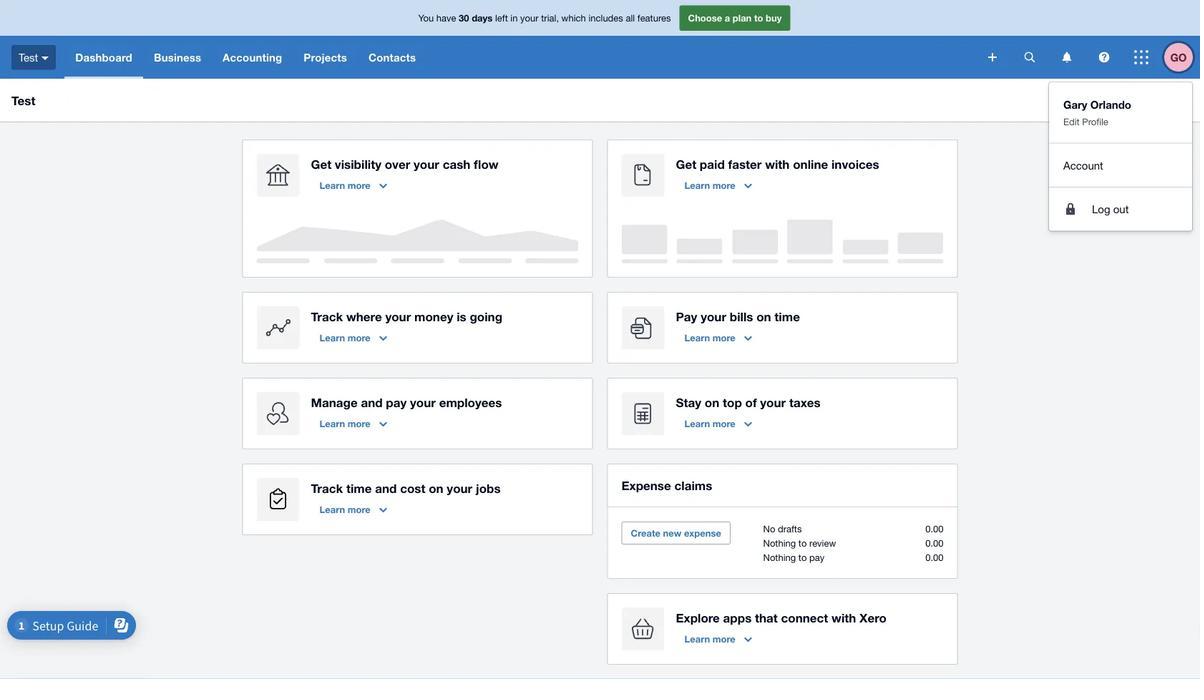 Task type: describe. For each thing, give the bounding box(es) containing it.
trial,
[[541, 12, 559, 23]]

employees
[[439, 395, 502, 409]]

explore
[[676, 611, 720, 625]]

projects
[[304, 51, 347, 64]]

add-ons icon image
[[622, 608, 665, 651]]

0 horizontal spatial with
[[765, 157, 790, 171]]

learn more for time
[[320, 504, 371, 515]]

learn more button for apps
[[676, 628, 761, 651]]

learn more for your
[[685, 332, 736, 343]]

nothing to review
[[763, 538, 836, 549]]

gary
[[1064, 98, 1088, 111]]

to inside banner
[[754, 12, 763, 23]]

learn more button for your
[[676, 326, 761, 349]]

learn for apps
[[685, 633, 710, 645]]

business
[[154, 51, 201, 64]]

gary orlando option
[[1049, 89, 1192, 136]]

track money icon image
[[257, 306, 300, 349]]

taxes
[[789, 395, 821, 409]]

more for your
[[713, 332, 736, 343]]

paid
[[700, 157, 725, 171]]

create new expense
[[631, 527, 721, 539]]

0.00 link for pay
[[926, 552, 944, 563]]

money
[[414, 309, 453, 324]]

accounting
[[223, 51, 282, 64]]

log out link
[[1049, 195, 1192, 224]]

connect
[[781, 611, 828, 625]]

learn for on
[[685, 418, 710, 429]]

0 vertical spatial on
[[757, 309, 771, 324]]

learn for where
[[320, 332, 345, 343]]

expense claims link
[[622, 475, 712, 495]]

over
[[385, 157, 410, 171]]

0.00 link for review
[[926, 538, 944, 549]]

going
[[470, 309, 503, 324]]

have
[[436, 12, 456, 23]]

1 horizontal spatial time
[[775, 309, 800, 324]]

learn more button for visibility
[[311, 174, 396, 197]]

create new expense button
[[622, 522, 731, 545]]

2 vertical spatial on
[[429, 481, 443, 495]]

account
[[1064, 159, 1104, 171]]

your right over
[[414, 157, 439, 171]]

flow
[[474, 157, 499, 171]]

svg image inside the test popup button
[[42, 56, 49, 60]]

is
[[457, 309, 466, 324]]

your right where
[[385, 309, 411, 324]]

learn more for apps
[[685, 633, 736, 645]]

get paid faster with online invoices
[[676, 157, 879, 171]]

go button
[[1164, 36, 1200, 79]]

edit dashboard
[[1112, 94, 1180, 106]]

1 vertical spatial and
[[375, 481, 397, 495]]

business button
[[143, 36, 212, 79]]

where
[[346, 309, 382, 324]]

that
[[755, 611, 778, 625]]

of
[[745, 395, 757, 409]]

test inside popup button
[[19, 51, 38, 64]]

explore apps that connect with xero
[[676, 611, 887, 625]]

0.00 for pay
[[926, 552, 944, 563]]

orlando
[[1091, 98, 1132, 111]]

choose
[[688, 12, 722, 23]]

nothing to pay link
[[763, 552, 825, 563]]

to for nothing to pay
[[799, 552, 807, 563]]

your inside banner
[[520, 12, 539, 23]]

create
[[631, 527, 661, 539]]

get for get paid faster with online invoices
[[676, 157, 697, 171]]

top
[[723, 395, 742, 409]]

nothing to pay
[[763, 552, 825, 563]]

0.00 for review
[[926, 538, 944, 549]]

no drafts
[[763, 523, 802, 534]]

xero
[[860, 611, 887, 625]]

manage and pay your employees
[[311, 395, 502, 409]]

more for visibility
[[348, 180, 371, 191]]

dashboard link
[[65, 36, 143, 79]]

banking preview line graph image
[[257, 220, 579, 263]]

more for time
[[348, 504, 371, 515]]

choose a plan to buy
[[688, 12, 782, 23]]

no
[[763, 523, 775, 534]]

your right of on the bottom right
[[760, 395, 786, 409]]

projects icon image
[[257, 478, 300, 521]]

claims
[[675, 478, 712, 492]]

1 horizontal spatial on
[[705, 395, 720, 409]]

learn more for paid
[[685, 180, 736, 191]]

dashboard
[[75, 51, 132, 64]]

log out
[[1092, 203, 1129, 215]]

track for track where your money is going
[[311, 309, 343, 324]]

days
[[472, 12, 493, 23]]

faster
[[728, 157, 762, 171]]

learn more button for where
[[311, 326, 396, 349]]

cost
[[400, 481, 425, 495]]

drafts
[[778, 523, 802, 534]]

jobs
[[476, 481, 501, 495]]

visibility
[[335, 157, 381, 171]]

bills
[[730, 309, 753, 324]]



Task type: locate. For each thing, give the bounding box(es) containing it.
online
[[793, 157, 828, 171]]

learn more button down paid
[[676, 174, 761, 197]]

gary orlando list box
[[1049, 82, 1192, 231]]

0 horizontal spatial edit
[[1064, 116, 1080, 127]]

learn right "track money icon"
[[320, 332, 345, 343]]

learn more button down top
[[676, 412, 761, 435]]

features
[[638, 12, 671, 23]]

30
[[459, 12, 469, 23]]

learn more down the manage
[[320, 418, 371, 429]]

learn more button down track time and cost on your jobs
[[311, 498, 396, 521]]

learn for your
[[685, 332, 710, 343]]

to down the nothing to review
[[799, 552, 807, 563]]

test button
[[0, 36, 65, 79]]

expense
[[622, 478, 671, 492]]

get left visibility
[[311, 157, 331, 171]]

invoices
[[832, 157, 879, 171]]

learn more button for time
[[311, 498, 396, 521]]

learn more button
[[311, 174, 396, 197], [676, 174, 761, 197], [311, 326, 396, 349], [676, 326, 761, 349], [311, 412, 396, 435], [676, 412, 761, 435], [311, 498, 396, 521], [676, 628, 761, 651]]

track for track time and cost on your jobs
[[311, 481, 343, 495]]

1 vertical spatial time
[[346, 481, 372, 495]]

learn for visibility
[[320, 180, 345, 191]]

to for nothing to review
[[799, 538, 807, 549]]

1 track from the top
[[311, 309, 343, 324]]

2 get from the left
[[676, 157, 697, 171]]

1 horizontal spatial edit
[[1112, 94, 1130, 106]]

1 vertical spatial edit
[[1064, 116, 1080, 127]]

1 vertical spatial on
[[705, 395, 720, 409]]

taxes icon image
[[622, 392, 665, 435]]

get visibility over your cash flow
[[311, 157, 499, 171]]

learn down pay
[[685, 332, 710, 343]]

dashboard
[[1132, 94, 1180, 106]]

more for and
[[348, 418, 371, 429]]

0 vertical spatial nothing
[[763, 538, 796, 549]]

manage
[[311, 395, 358, 409]]

pay for and
[[386, 395, 407, 409]]

stay
[[676, 395, 701, 409]]

track right projects icon
[[311, 481, 343, 495]]

your
[[520, 12, 539, 23], [414, 157, 439, 171], [385, 309, 411, 324], [701, 309, 727, 324], [410, 395, 436, 409], [760, 395, 786, 409], [447, 481, 473, 495]]

learn down paid
[[685, 180, 710, 191]]

1 vertical spatial with
[[832, 611, 856, 625]]

pay for to
[[810, 552, 825, 563]]

track where your money is going
[[311, 309, 503, 324]]

edit dashboard button
[[1103, 89, 1189, 112]]

learn more for on
[[685, 418, 736, 429]]

invoices preview bar graph image
[[622, 220, 944, 263]]

1 horizontal spatial with
[[832, 611, 856, 625]]

get left paid
[[676, 157, 697, 171]]

0 horizontal spatial pay
[[386, 395, 407, 409]]

learn more button for and
[[311, 412, 396, 435]]

out
[[1113, 203, 1129, 215]]

learn more down stay
[[685, 418, 736, 429]]

cash
[[443, 157, 471, 171]]

learn more button for on
[[676, 412, 761, 435]]

0 vertical spatial 0.00
[[926, 523, 944, 534]]

go
[[1171, 51, 1187, 64]]

learn down the manage
[[320, 418, 345, 429]]

edit inside "button"
[[1112, 94, 1130, 106]]

no drafts link
[[763, 523, 802, 534]]

more down paid
[[713, 180, 736, 191]]

all
[[626, 12, 635, 23]]

0.00 link
[[926, 523, 944, 534], [926, 538, 944, 549], [926, 552, 944, 563]]

more for on
[[713, 418, 736, 429]]

0 horizontal spatial on
[[429, 481, 443, 495]]

0 vertical spatial time
[[775, 309, 800, 324]]

more down where
[[348, 332, 371, 343]]

0 vertical spatial track
[[311, 309, 343, 324]]

get for get visibility over your cash flow
[[311, 157, 331, 171]]

you
[[418, 12, 434, 23]]

1 horizontal spatial pay
[[810, 552, 825, 563]]

pay
[[676, 309, 697, 324]]

gary orlando edit profile
[[1064, 98, 1132, 127]]

learn down stay
[[685, 418, 710, 429]]

learn more button down pay your bills on time
[[676, 326, 761, 349]]

plan
[[733, 12, 752, 23]]

nothing for nothing to pay
[[763, 552, 796, 563]]

learn more down pay
[[685, 332, 736, 343]]

account link
[[1049, 151, 1192, 180]]

track
[[311, 309, 343, 324], [311, 481, 343, 495]]

edit inside gary orlando edit profile
[[1064, 116, 1080, 127]]

learn down visibility
[[320, 180, 345, 191]]

learn more down track time and cost on your jobs
[[320, 504, 371, 515]]

learn for and
[[320, 418, 345, 429]]

pay
[[386, 395, 407, 409], [810, 552, 825, 563]]

0.00
[[926, 523, 944, 534], [926, 538, 944, 549], [926, 552, 944, 563]]

learn more for where
[[320, 332, 371, 343]]

and left cost
[[375, 481, 397, 495]]

learn more for and
[[320, 418, 371, 429]]

learn down explore
[[685, 633, 710, 645]]

nothing down no drafts link
[[763, 538, 796, 549]]

1 vertical spatial pay
[[810, 552, 825, 563]]

banner
[[0, 0, 1200, 231]]

on left top
[[705, 395, 720, 409]]

includes
[[589, 12, 623, 23]]

nothing for nothing to review
[[763, 538, 796, 549]]

more
[[348, 180, 371, 191], [713, 180, 736, 191], [348, 332, 371, 343], [713, 332, 736, 343], [348, 418, 371, 429], [713, 418, 736, 429], [348, 504, 371, 515], [713, 633, 736, 645]]

0 horizontal spatial get
[[311, 157, 331, 171]]

to
[[754, 12, 763, 23], [799, 538, 807, 549], [799, 552, 807, 563]]

svg image
[[1134, 50, 1149, 64], [1025, 52, 1035, 63]]

more down visibility
[[348, 180, 371, 191]]

2 vertical spatial to
[[799, 552, 807, 563]]

buy
[[766, 12, 782, 23]]

more for apps
[[713, 633, 736, 645]]

your right pay
[[701, 309, 727, 324]]

1 vertical spatial nothing
[[763, 552, 796, 563]]

1 vertical spatial to
[[799, 538, 807, 549]]

profile
[[1082, 116, 1109, 127]]

time right bills on the right
[[775, 309, 800, 324]]

svg image
[[1063, 52, 1072, 63], [1099, 52, 1110, 63], [988, 53, 997, 62], [42, 56, 49, 60]]

more down the manage
[[348, 418, 371, 429]]

to left buy
[[754, 12, 763, 23]]

with left 'xero'
[[832, 611, 856, 625]]

1 vertical spatial track
[[311, 481, 343, 495]]

learn more for visibility
[[320, 180, 371, 191]]

get
[[311, 157, 331, 171], [676, 157, 697, 171]]

in
[[511, 12, 518, 23]]

0 vertical spatial test
[[19, 51, 38, 64]]

learn more down where
[[320, 332, 371, 343]]

with
[[765, 157, 790, 171], [832, 611, 856, 625]]

3 0.00 from the top
[[926, 552, 944, 563]]

more for paid
[[713, 180, 736, 191]]

0 vertical spatial edit
[[1112, 94, 1130, 106]]

to up nothing to pay link
[[799, 538, 807, 549]]

1 vertical spatial 0.00 link
[[926, 538, 944, 549]]

a
[[725, 12, 730, 23]]

employees icon image
[[257, 392, 300, 435]]

1 get from the left
[[311, 157, 331, 171]]

projects button
[[293, 36, 358, 79]]

and right the manage
[[361, 395, 383, 409]]

learn more button down the manage
[[311, 412, 396, 435]]

nothing to review link
[[763, 538, 836, 549]]

banking icon image
[[257, 154, 300, 197]]

2 0.00 from the top
[[926, 538, 944, 549]]

1 nothing from the top
[[763, 538, 796, 549]]

expense claims
[[622, 478, 712, 492]]

log out option
[[1049, 195, 1192, 224]]

0 vertical spatial pay
[[386, 395, 407, 409]]

apps
[[723, 611, 752, 625]]

track time and cost on your jobs
[[311, 481, 501, 495]]

left
[[495, 12, 508, 23]]

learn more down visibility
[[320, 180, 371, 191]]

3 0.00 link from the top
[[926, 552, 944, 563]]

navigation
[[65, 36, 978, 79]]

1 0.00 link from the top
[[926, 523, 944, 534]]

review
[[810, 538, 836, 549]]

you have 30 days left in your trial, which includes all features
[[418, 12, 671, 23]]

time
[[775, 309, 800, 324], [346, 481, 372, 495]]

learn more
[[320, 180, 371, 191], [685, 180, 736, 191], [320, 332, 371, 343], [685, 332, 736, 343], [320, 418, 371, 429], [685, 418, 736, 429], [320, 504, 371, 515], [685, 633, 736, 645]]

more down track time and cost on your jobs
[[348, 504, 371, 515]]

accounting button
[[212, 36, 293, 79]]

track left where
[[311, 309, 343, 324]]

more for where
[[348, 332, 371, 343]]

0 vertical spatial and
[[361, 395, 383, 409]]

0 horizontal spatial svg image
[[1025, 52, 1035, 63]]

your left employees
[[410, 395, 436, 409]]

navigation containing dashboard
[[65, 36, 978, 79]]

2 track from the top
[[311, 481, 343, 495]]

bills icon image
[[622, 306, 665, 349]]

0 vertical spatial to
[[754, 12, 763, 23]]

pay down review
[[810, 552, 825, 563]]

more down apps
[[713, 633, 736, 645]]

learn more button down apps
[[676, 628, 761, 651]]

which
[[562, 12, 586, 23]]

learn
[[320, 180, 345, 191], [685, 180, 710, 191], [320, 332, 345, 343], [685, 332, 710, 343], [320, 418, 345, 429], [685, 418, 710, 429], [320, 504, 345, 515], [685, 633, 710, 645]]

new
[[663, 527, 682, 539]]

expense
[[684, 527, 721, 539]]

2 vertical spatial 0.00
[[926, 552, 944, 563]]

time left cost
[[346, 481, 372, 495]]

learn right projects icon
[[320, 504, 345, 515]]

contacts
[[369, 51, 416, 64]]

1 0.00 from the top
[[926, 523, 944, 534]]

0 horizontal spatial time
[[346, 481, 372, 495]]

invoices icon image
[[622, 154, 665, 197]]

learn for time
[[320, 504, 345, 515]]

2 nothing from the top
[[763, 552, 796, 563]]

log
[[1092, 203, 1111, 215]]

2 vertical spatial 0.00 link
[[926, 552, 944, 563]]

learn more down explore
[[685, 633, 736, 645]]

learn more button down visibility
[[311, 174, 396, 197]]

on
[[757, 309, 771, 324], [705, 395, 720, 409], [429, 481, 443, 495]]

learn more button down where
[[311, 326, 396, 349]]

1 horizontal spatial svg image
[[1134, 50, 1149, 64]]

pay right the manage
[[386, 395, 407, 409]]

1 vertical spatial 0.00
[[926, 538, 944, 549]]

0 vertical spatial 0.00 link
[[926, 523, 944, 534]]

edit
[[1112, 94, 1130, 106], [1064, 116, 1080, 127]]

more down top
[[713, 418, 736, 429]]

learn more button for paid
[[676, 174, 761, 197]]

1 vertical spatial test
[[11, 93, 35, 107]]

and
[[361, 395, 383, 409], [375, 481, 397, 495]]

with right faster
[[765, 157, 790, 171]]

2 horizontal spatial on
[[757, 309, 771, 324]]

learn more down paid
[[685, 180, 736, 191]]

pay your bills on time
[[676, 309, 800, 324]]

1 horizontal spatial get
[[676, 157, 697, 171]]

0 vertical spatial with
[[765, 157, 790, 171]]

on right cost
[[429, 481, 443, 495]]

nothing down the nothing to review
[[763, 552, 796, 563]]

stay on top of your taxes
[[676, 395, 821, 409]]

banner containing dashboard
[[0, 0, 1200, 231]]

2 0.00 link from the top
[[926, 538, 944, 549]]

your left jobs
[[447, 481, 473, 495]]

learn for paid
[[685, 180, 710, 191]]

gary orlando group
[[1049, 82, 1192, 231]]

more down pay your bills on time
[[713, 332, 736, 343]]

on right bills on the right
[[757, 309, 771, 324]]

contacts button
[[358, 36, 427, 79]]

your right in at the top
[[520, 12, 539, 23]]



Task type: vqa. For each thing, say whether or not it's contained in the screenshot.
1st p
no



